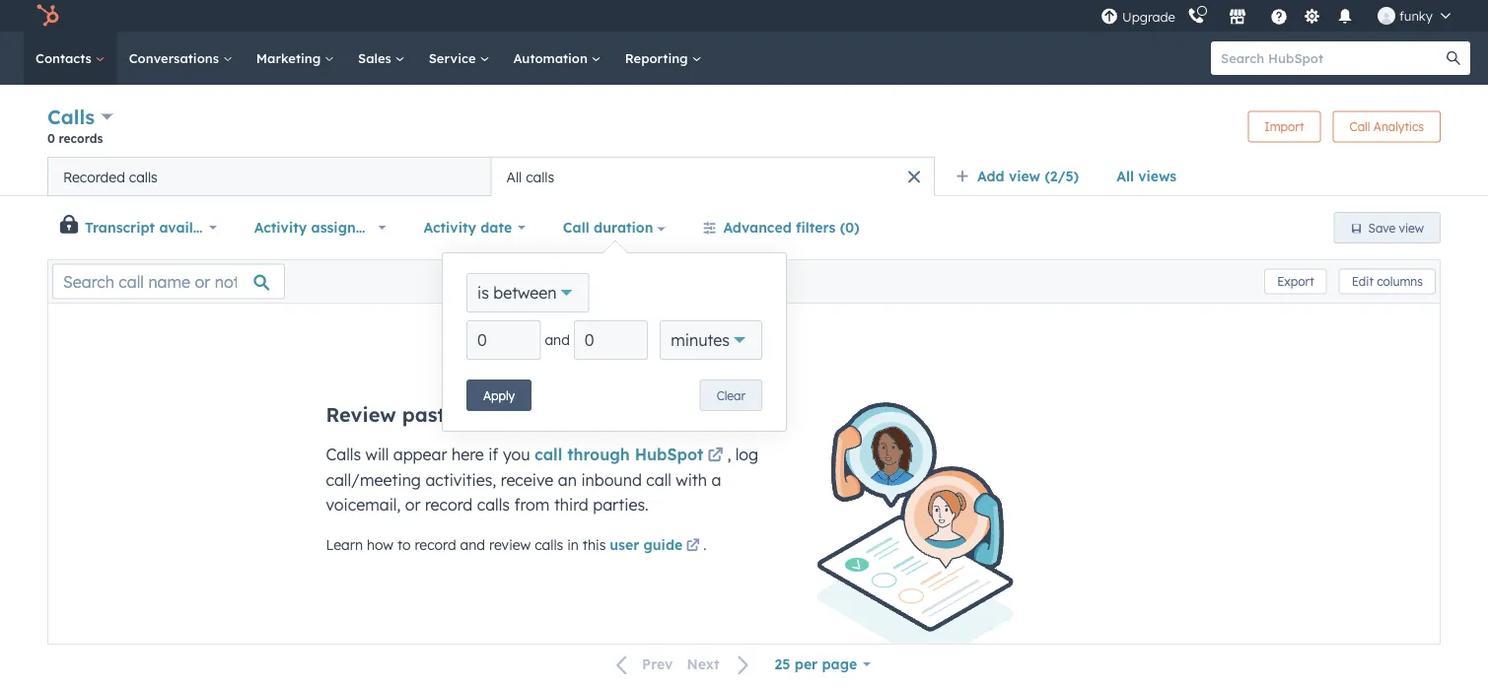Task type: locate. For each thing, give the bounding box(es) containing it.
1 vertical spatial in
[[567, 537, 579, 554]]

0 horizontal spatial call
[[563, 219, 590, 236]]

view
[[1009, 168, 1041, 185], [1400, 221, 1425, 235]]

call inside call analytics link
[[1350, 119, 1371, 134]]

link opens in a new window image for user guide
[[686, 540, 700, 554]]

call through hubspot
[[535, 445, 704, 465]]

0 vertical spatial calls
[[47, 105, 95, 129]]

1 vertical spatial call
[[563, 219, 590, 236]]

menu
[[1099, 0, 1465, 32]]

1 vertical spatial calls
[[326, 445, 361, 465]]

0 horizontal spatial and
[[460, 537, 485, 554]]

1 horizontal spatial all
[[1117, 168, 1135, 185]]

1 horizontal spatial call
[[647, 471, 672, 490]]

0
[[47, 131, 55, 146]]

per
[[795, 656, 818, 673]]

0 horizontal spatial activity
[[254, 219, 307, 236]]

call duration button
[[550, 208, 678, 248]]

you
[[503, 445, 530, 465]]

and left review on the bottom of page
[[460, 537, 485, 554]]

call duration
[[563, 219, 654, 236]]

clear button
[[700, 380, 763, 411]]

appear
[[393, 445, 447, 465]]

views
[[1139, 168, 1177, 185]]

between
[[494, 283, 557, 303]]

calls inside popup button
[[47, 105, 95, 129]]

calls
[[129, 168, 158, 185], [526, 168, 555, 185], [477, 495, 510, 515], [535, 537, 564, 554]]

here
[[452, 445, 484, 465]]

to right how
[[397, 537, 411, 554]]

or
[[405, 495, 421, 515]]

call left duration
[[563, 219, 590, 236]]

0 vertical spatial record
[[425, 495, 473, 515]]

2 activity from the left
[[424, 219, 477, 236]]

record down activities,
[[425, 495, 473, 515]]

link opens in a new window image inside the "user guide" link
[[686, 540, 700, 554]]

activities,
[[426, 471, 497, 490]]

1 horizontal spatial activity
[[424, 219, 477, 236]]

reporting link
[[613, 32, 714, 85]]

0 horizontal spatial calls
[[47, 105, 95, 129]]

and
[[545, 331, 570, 349], [460, 537, 485, 554]]

help button
[[1263, 0, 1296, 32]]

1 vertical spatial view
[[1400, 221, 1425, 235]]

0 vertical spatial call
[[1350, 119, 1371, 134]]

receive
[[501, 471, 554, 490]]

call inside , log call/meeting activities, receive an inbound call with a voicemail, or record calls from third parties.
[[647, 471, 672, 490]]

prev
[[642, 656, 673, 674]]

calls up 0 records
[[47, 105, 95, 129]]

0 horizontal spatial all
[[507, 168, 522, 185]]

1 vertical spatial call
[[647, 471, 672, 490]]

review past conversations in hubspot.
[[326, 403, 711, 427]]

all inside 'all calls' button
[[507, 168, 522, 185]]

call analytics link
[[1333, 111, 1441, 143]]

view for add
[[1009, 168, 1041, 185]]

calls
[[47, 105, 95, 129], [326, 445, 361, 465]]

is between button
[[467, 273, 589, 313]]

call left analytics
[[1350, 119, 1371, 134]]

0 horizontal spatial to
[[377, 219, 391, 236]]

this
[[583, 537, 606, 554]]

0 vertical spatial call
[[535, 445, 563, 465]]

learn how to record and review calls in this
[[326, 537, 610, 554]]

link opens in a new window image
[[708, 449, 724, 465], [686, 535, 700, 559], [686, 540, 700, 554]]

record down the or
[[415, 537, 456, 554]]

recorded calls
[[63, 168, 158, 185]]

0 horizontal spatial call
[[535, 445, 563, 465]]

all up date on the top left of the page
[[507, 168, 522, 185]]

call through hubspot link
[[535, 445, 728, 469]]

calls banner
[[47, 103, 1441, 157]]

advanced
[[724, 219, 792, 236]]

call inside call duration button
[[563, 219, 590, 236]]

hubspot
[[635, 445, 704, 465]]

edit columns
[[1352, 274, 1424, 289]]

2 all from the left
[[507, 168, 522, 185]]

upgrade image
[[1101, 8, 1119, 26]]

pagination navigation
[[605, 652, 762, 678]]

activity down recorded calls button at the left top of page
[[254, 219, 307, 236]]

call up an
[[535, 445, 563, 465]]

None text field
[[467, 321, 541, 360], [574, 321, 648, 360], [467, 321, 541, 360], [574, 321, 648, 360]]

to right assigned
[[377, 219, 391, 236]]

call analytics
[[1350, 119, 1425, 134]]

activity inside 'popup button'
[[254, 219, 307, 236]]

call down hubspot
[[647, 471, 672, 490]]

a
[[712, 471, 722, 490]]

view inside popup button
[[1009, 168, 1041, 185]]

Search call name or notes search field
[[52, 264, 285, 299]]

in left "this"
[[567, 537, 579, 554]]

link opens in a new window image inside 'call through hubspot' link
[[708, 449, 724, 465]]

recorded
[[63, 168, 125, 185]]

funky town image
[[1378, 7, 1396, 25]]

in up through
[[595, 403, 614, 427]]

calls left from at bottom left
[[477, 495, 510, 515]]

next
[[687, 656, 720, 674]]

call for call duration
[[563, 219, 590, 236]]

all left views
[[1117, 168, 1135, 185]]

1 vertical spatial to
[[397, 537, 411, 554]]

1 horizontal spatial to
[[397, 537, 411, 554]]

call
[[1350, 119, 1371, 134], [563, 219, 590, 236]]

apply button
[[467, 380, 532, 411]]

and down is between popup button
[[545, 331, 570, 349]]

view right add
[[1009, 168, 1041, 185]]

1 vertical spatial and
[[460, 537, 485, 554]]

help image
[[1271, 9, 1288, 27]]

, log call/meeting activities, receive an inbound call with a voicemail, or record calls from third parties.
[[326, 445, 759, 515]]

view right save
[[1400, 221, 1425, 235]]

edit columns button
[[1340, 269, 1436, 295]]

search image
[[1447, 51, 1461, 65]]

export
[[1278, 274, 1315, 289]]

marketing link
[[244, 32, 346, 85]]

0 vertical spatial view
[[1009, 168, 1041, 185]]

(0)
[[840, 219, 860, 236]]

activity inside popup button
[[424, 219, 477, 236]]

calling icon button
[[1180, 3, 1213, 29]]

save view
[[1369, 221, 1425, 235]]

0 vertical spatial to
[[377, 219, 391, 236]]

view inside button
[[1400, 221, 1425, 235]]

Search HubSpot search field
[[1212, 41, 1453, 75]]

0 horizontal spatial view
[[1009, 168, 1041, 185]]

.
[[704, 537, 707, 554]]

marketplaces button
[[1217, 0, 1259, 32]]

1 horizontal spatial calls
[[326, 445, 361, 465]]

1 all from the left
[[1117, 168, 1135, 185]]

calls left will
[[326, 445, 361, 465]]

sales
[[358, 50, 395, 66]]

activity left date on the top left of the page
[[424, 219, 477, 236]]

1 horizontal spatial view
[[1400, 221, 1425, 235]]

all
[[1117, 168, 1135, 185], [507, 168, 522, 185]]

0 horizontal spatial in
[[567, 537, 579, 554]]

user
[[610, 537, 640, 554]]

recorded calls button
[[47, 157, 491, 196]]

activity
[[254, 219, 307, 236], [424, 219, 477, 236]]

user guide
[[610, 537, 683, 554]]

1 horizontal spatial call
[[1350, 119, 1371, 134]]

columns
[[1377, 274, 1424, 289]]

export button
[[1265, 269, 1328, 295]]

1 activity from the left
[[254, 219, 307, 236]]

conversations
[[451, 403, 589, 427]]

to inside 'popup button'
[[377, 219, 391, 236]]

calls for calls will appear here if you
[[326, 445, 361, 465]]

page
[[822, 656, 858, 673]]

notifications image
[[1337, 9, 1355, 27]]

service link
[[417, 32, 502, 85]]

automation
[[513, 50, 592, 66]]

all inside all views link
[[1117, 168, 1135, 185]]

0 vertical spatial and
[[545, 331, 570, 349]]

0 vertical spatial in
[[595, 403, 614, 427]]



Task type: vqa. For each thing, say whether or not it's contained in the screenshot.
right "Process"
no



Task type: describe. For each thing, give the bounding box(es) containing it.
call for call analytics
[[1350, 119, 1371, 134]]

minutes button
[[660, 321, 763, 360]]

1 vertical spatial record
[[415, 537, 456, 554]]

voicemail,
[[326, 495, 401, 515]]

is between
[[478, 283, 557, 303]]

all views
[[1117, 168, 1177, 185]]

,
[[728, 445, 731, 465]]

calls right recorded
[[129, 168, 158, 185]]

learn
[[326, 537, 363, 554]]

past
[[402, 403, 445, 427]]

parties.
[[593, 495, 649, 515]]

add
[[978, 168, 1005, 185]]

guide
[[644, 537, 683, 554]]

through
[[567, 445, 630, 465]]

clear
[[717, 388, 746, 403]]

call/meeting
[[326, 471, 421, 490]]

settings image
[[1304, 8, 1321, 26]]

25
[[775, 656, 791, 673]]

import
[[1265, 119, 1305, 134]]

add view (2/5) button
[[943, 157, 1104, 196]]

all calls button
[[491, 157, 935, 196]]

log
[[736, 445, 759, 465]]

minutes
[[671, 331, 730, 350]]

review
[[489, 537, 531, 554]]

link opens in a new window image
[[708, 445, 724, 469]]

1 horizontal spatial and
[[545, 331, 570, 349]]

advanced filters (0)
[[724, 219, 860, 236]]

search button
[[1437, 41, 1471, 75]]

save view button
[[1334, 212, 1441, 244]]

contacts link
[[24, 32, 117, 85]]

inbound
[[581, 471, 642, 490]]

view for save
[[1400, 221, 1425, 235]]

advanced filters (0) button
[[690, 208, 873, 248]]

available
[[159, 219, 223, 236]]

(2/5)
[[1045, 168, 1079, 185]]

calls up activity date popup button
[[526, 168, 555, 185]]

how
[[367, 537, 394, 554]]

25 per page button
[[762, 645, 884, 685]]

user guide link
[[610, 535, 704, 559]]

next button
[[680, 652, 762, 678]]

service
[[429, 50, 480, 66]]

1 horizontal spatial in
[[595, 403, 614, 427]]

review
[[326, 403, 396, 427]]

conversations link
[[117, 32, 244, 85]]

all for all views
[[1117, 168, 1135, 185]]

25 per page
[[775, 656, 858, 673]]

date
[[481, 219, 512, 236]]

activity for activity date
[[424, 219, 477, 236]]

save
[[1369, 221, 1396, 235]]

hubspot image
[[36, 4, 59, 28]]

activity date button
[[411, 208, 539, 248]]

0 records
[[47, 131, 103, 146]]

to for how
[[397, 537, 411, 554]]

transcript available
[[85, 219, 223, 236]]

link opens in a new window image for call through hubspot
[[708, 449, 724, 465]]

is
[[478, 283, 489, 303]]

transcript available button
[[80, 208, 230, 248]]

duration
[[594, 219, 654, 236]]

calls button
[[47, 103, 113, 131]]

calls inside , log call/meeting activities, receive an inbound call with a voicemail, or record calls from third parties.
[[477, 495, 510, 515]]

notifications button
[[1329, 0, 1362, 32]]

marketplaces image
[[1229, 9, 1247, 27]]

calls right review on the bottom of page
[[535, 537, 564, 554]]

records
[[59, 131, 103, 146]]

activity for activity assigned to
[[254, 219, 307, 236]]

conversations
[[129, 50, 223, 66]]

activity assigned to button
[[241, 208, 399, 248]]

reporting
[[625, 50, 692, 66]]

calls for calls
[[47, 105, 95, 129]]

funky button
[[1366, 0, 1463, 32]]

filters
[[796, 219, 836, 236]]

sales link
[[346, 32, 417, 85]]

transcript
[[85, 219, 155, 236]]

add view (2/5)
[[978, 168, 1079, 185]]

analytics
[[1374, 119, 1425, 134]]

record inside , log call/meeting activities, receive an inbound call with a voicemail, or record calls from third parties.
[[425, 495, 473, 515]]

will
[[366, 445, 389, 465]]

contacts
[[36, 50, 95, 66]]

apply
[[483, 388, 515, 403]]

with
[[676, 471, 707, 490]]

all views link
[[1104, 157, 1190, 196]]

to for assigned
[[377, 219, 391, 236]]

calling icon image
[[1188, 8, 1206, 25]]

funky
[[1400, 7, 1434, 24]]

all calls
[[507, 168, 555, 185]]

menu containing funky
[[1099, 0, 1465, 32]]

upgrade
[[1123, 9, 1176, 25]]

automation link
[[502, 32, 613, 85]]

if
[[489, 445, 499, 465]]

edit
[[1352, 274, 1374, 289]]

import button
[[1248, 111, 1322, 143]]

calls will appear here if you
[[326, 445, 535, 465]]

hubspot.
[[620, 403, 711, 427]]

all for all calls
[[507, 168, 522, 185]]

prev button
[[605, 652, 680, 678]]

activity assigned to
[[254, 219, 391, 236]]



